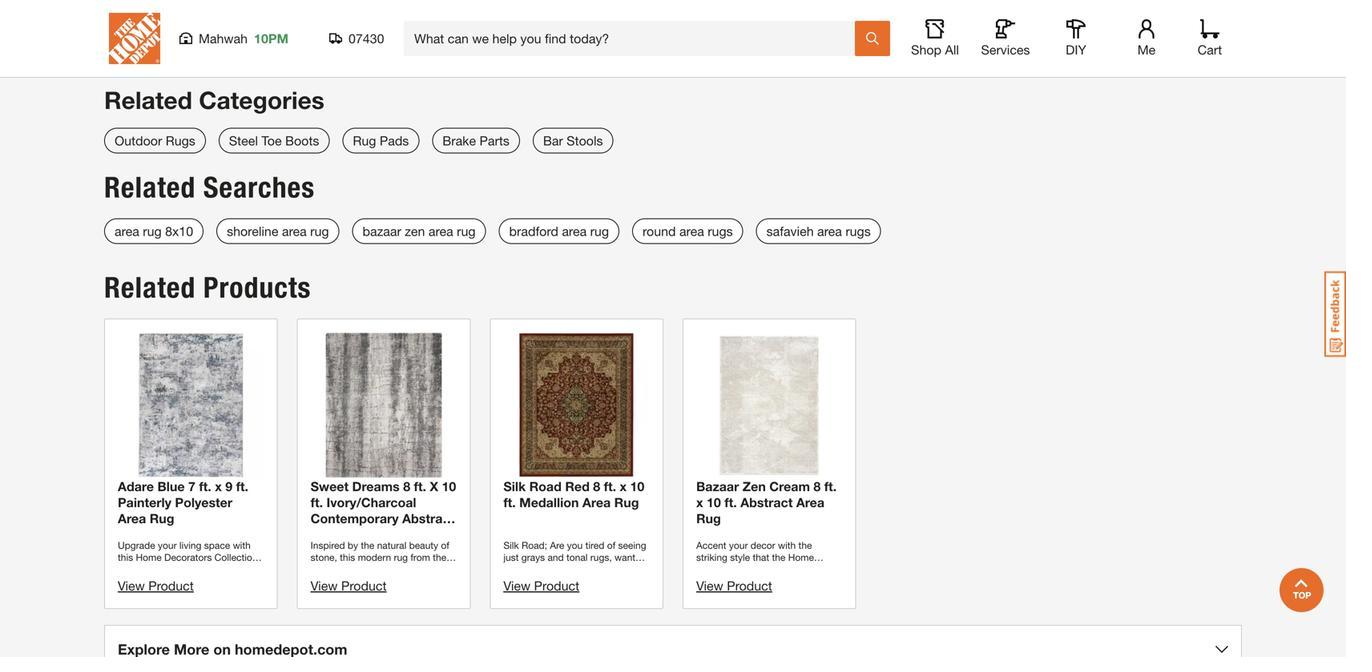 Task type: vqa. For each thing, say whether or not it's contained in the screenshot.
"12 in" to the left
no



Task type: locate. For each thing, give the bounding box(es) containing it.
x down bazaar
[[696, 495, 703, 510]]

bazaar
[[696, 479, 739, 494]]

0 vertical spatial most
[[215, 3, 240, 16]]

are
[[133, 3, 149, 16], [359, 20, 375, 33]]

with inside with 1,265 reviews.
[[1147, 20, 1168, 33]]

1 vertical spatial related
[[104, 170, 196, 205]]

1 vertical spatial reviewed
[[197, 20, 242, 33]]

1 vertical spatial are
[[359, 20, 375, 33]]

view product link
[[118, 578, 194, 593], [311, 578, 387, 593], [696, 578, 772, 593], [503, 578, 579, 593]]

rug inside silk road red 8 ft. x 10 ft. medallion area rug
[[614, 495, 639, 510]]

0 horizontal spatial with
[[727, 20, 748, 33]]

3 product from the left
[[727, 578, 772, 593]]

in right 10pm
[[292, 20, 301, 33]]

adare blue 7 ft. x 9 ft. painterly polyester area rug image
[[118, 332, 264, 479]]

related up area rug 8x10
[[104, 170, 196, 205]]

1 product from the left
[[148, 578, 194, 593]]

1 horizontal spatial with
[[1147, 20, 1168, 33]]

view product for sweet dreams 8 ft. x 10 ft. ivory/charcoal contemporary abstract area rug
[[311, 578, 387, 593]]

0 horizontal spatial are
[[133, 3, 149, 16]]

of right the some
[[183, 3, 193, 16]]

related down area rug 8x10 link
[[104, 270, 196, 305]]

2 with from the left
[[1147, 20, 1168, 33]]

nuloom rigo chunky loop jute off-white 8 ft. x 10 ft. area rug link
[[397, 20, 724, 33]]

related products
[[104, 270, 311, 305]]

0 vertical spatial related
[[104, 86, 192, 114]]

rigo
[[446, 20, 469, 33]]

mahwah 10pm
[[199, 31, 288, 46]]

painterly
[[118, 495, 171, 510]]

1 horizontal spatial reviewed
[[243, 3, 288, 16]]

0 horizontal spatial products
[[245, 20, 289, 33]]

view product for adare blue 7 ft. x 9 ft. painterly polyester area rug
[[118, 578, 194, 593]]

area inside sweet dreams 8 ft. x 10 ft. ivory/charcoal contemporary abstract area rug
[[311, 527, 339, 542]]

1 vertical spatial most
[[168, 20, 194, 33]]

2 view product link from the left
[[311, 578, 387, 593]]

diy
[[1066, 42, 1086, 57]]

brake parts
[[443, 133, 509, 148]]

1 horizontal spatial are
[[359, 20, 375, 33]]

8 left x
[[403, 479, 410, 494]]

x
[[430, 479, 438, 494]]

0 vertical spatial rugs
[[330, 20, 356, 33]]

0 vertical spatial abstract
[[740, 495, 793, 510]]

1 view product link from the left
[[118, 578, 194, 593]]

2 area from the left
[[282, 224, 307, 239]]

reviews,
[[782, 20, 823, 33]]

1 view from the left
[[118, 578, 145, 593]]

2 vertical spatial related
[[104, 270, 196, 305]]

cart link
[[1192, 19, 1228, 58]]

8 right ivory
[[1009, 20, 1015, 33]]

2 rugs from the left
[[846, 224, 871, 239]]

2 related from the top
[[104, 170, 196, 205]]

view for silk road red 8 ft. x 10 ft. medallion area rug
[[503, 578, 531, 593]]

of right some
[[137, 20, 146, 33]]

pads
[[380, 133, 409, 148]]

0 horizontal spatial in
[[292, 20, 301, 33]]

rugs right 10pm
[[330, 20, 356, 33]]

rug
[[704, 20, 724, 33], [1123, 20, 1144, 33], [353, 133, 376, 148], [614, 495, 639, 510], [150, 511, 174, 526], [696, 511, 721, 526], [342, 527, 367, 542]]

product
[[148, 578, 194, 593], [341, 578, 387, 593], [727, 578, 772, 593], [534, 578, 579, 593]]

reviewed
[[243, 3, 288, 16], [197, 20, 242, 33]]

rug left 5,346
[[704, 20, 724, 33]]

zen
[[743, 479, 766, 494]]

rugs right round at the top
[[708, 224, 733, 239]]

solid
[[1069, 20, 1094, 33]]

ft.
[[627, 20, 637, 33], [665, 20, 675, 33], [1018, 20, 1028, 33], [1056, 20, 1066, 33], [199, 479, 211, 494], [236, 479, 248, 494], [414, 479, 426, 494], [824, 479, 837, 494], [604, 479, 616, 494], [311, 495, 323, 510], [725, 495, 737, 510], [503, 495, 516, 510]]

area right bradford
[[562, 224, 587, 239]]

4 view product from the left
[[503, 578, 579, 593]]

1 horizontal spatial products
[[291, 3, 336, 16]]

products up the 07430 button
[[291, 3, 336, 16]]

10 inside bazaar zen cream 8 ft. x 10 ft. abstract area rug
[[707, 495, 721, 510]]

bradford area rug
[[509, 224, 609, 239]]

1 vertical spatial in
[[292, 20, 301, 33]]

with up "me"
[[1147, 20, 1168, 33]]

abstract down x
[[402, 511, 454, 526]]

1 horizontal spatial in
[[339, 3, 347, 16]]

10
[[649, 20, 662, 33], [1040, 20, 1053, 33], [442, 479, 456, 494], [630, 479, 644, 494], [707, 495, 721, 510]]

3 view from the left
[[696, 578, 723, 593]]

3 view product from the left
[[696, 578, 772, 593]]

10 right red
[[630, 479, 644, 494]]

bar stools
[[543, 133, 603, 148]]

2 view product from the left
[[311, 578, 387, 593]]

5 area from the left
[[679, 224, 704, 239]]

steel
[[229, 133, 258, 148]]

3 view product link from the left
[[696, 578, 772, 593]]

area right zen at the left top of page
[[429, 224, 453, 239]]

0 vertical spatial of
[[183, 3, 193, 16]]

9
[[225, 479, 232, 494]]

1 area from the left
[[115, 224, 139, 239]]

4 view product link from the left
[[503, 578, 579, 593]]

area right the solid
[[1098, 20, 1120, 33]]

most up mahwah
[[215, 3, 240, 16]]

4 view from the left
[[503, 578, 531, 593]]

zen
[[405, 224, 425, 239]]

rugs right safavieh
[[846, 224, 871, 239]]

1 horizontal spatial rugs
[[846, 224, 871, 239]]

x
[[640, 20, 646, 33], [1031, 20, 1037, 33], [215, 479, 222, 494], [620, 479, 627, 494], [696, 495, 703, 510]]

area right round at the top
[[679, 224, 704, 239]]

2 product from the left
[[341, 578, 387, 593]]

most
[[215, 3, 240, 16], [168, 20, 194, 33]]

10 inside silk road red 8 ft. x 10 ft. medallion area rug
[[630, 479, 644, 494]]

1 horizontal spatial most
[[215, 3, 240, 16]]

0 horizontal spatial rugs
[[166, 133, 195, 148]]

reviews.
[[104, 37, 145, 50]]

rug down painterly
[[150, 511, 174, 526]]

product for polyester
[[148, 578, 194, 593]]

bar stools link
[[533, 128, 613, 153]]

bazaar zen cream 8 ft. x 10 ft. abstract area rug link
[[696, 332, 843, 527]]

x inside adare blue 7 ft. x 9 ft. painterly polyester area rug
[[215, 479, 222, 494]]

me
[[1138, 42, 1156, 57]]

1 related from the top
[[104, 86, 192, 114]]

of
[[183, 3, 193, 16], [137, 20, 146, 33]]

area right shoreline
[[282, 224, 307, 239]]

the right and
[[849, 20, 864, 33]]

view product link for bazaar zen cream 8 ft. x 10 ft. abstract area rug
[[696, 578, 772, 593]]

abstract down zen
[[740, 495, 793, 510]]

rug inside "link"
[[353, 133, 376, 148]]

area inside bazaar zen cream 8 ft. x 10 ft. abstract area rug
[[796, 495, 825, 510]]

the down rugs?
[[378, 20, 394, 33]]

rug inside adare blue 7 ft. x 9 ft. painterly polyester area rug
[[150, 511, 174, 526]]

area down cream
[[796, 495, 825, 510]]

3 rug from the left
[[457, 224, 476, 239]]

cart
[[1198, 42, 1222, 57]]

6 area from the left
[[817, 224, 842, 239]]

round
[[643, 224, 676, 239]]

adare
[[118, 479, 154, 494]]

ivory
[[982, 20, 1006, 33]]

1 rugs from the left
[[708, 224, 733, 239]]

4 product from the left
[[534, 578, 579, 593]]

area left 8x10
[[115, 224, 139, 239]]

product for medallion
[[534, 578, 579, 593]]

1 vertical spatial products
[[245, 20, 289, 33]]

1 view product from the left
[[118, 578, 194, 593]]

1 horizontal spatial abstract
[[740, 495, 793, 510]]

rugs
[[708, 224, 733, 239], [846, 224, 871, 239]]

all
[[945, 42, 959, 57]]

rug down bazaar
[[696, 511, 721, 526]]

x right services button
[[1031, 20, 1037, 33]]

silk road red 8 ft. x 10 ft. medallion area rug image
[[503, 332, 650, 479]]

10 right white
[[649, 20, 662, 33]]

with 1,265 reviews.
[[104, 20, 1199, 50]]

area left 5,346
[[678, 20, 701, 33]]

0 horizontal spatial rugs
[[708, 224, 733, 239]]

rug right 'medallion'
[[614, 495, 639, 510]]

0 vertical spatial are
[[133, 3, 149, 16]]

rug left bazaar
[[310, 224, 329, 239]]

products down what are some of the most reviewed products in area rugs?
[[245, 20, 289, 33]]

area down red
[[582, 495, 611, 510]]

0 vertical spatial products
[[291, 3, 336, 16]]

milan
[[922, 20, 949, 33]]

in up the 07430 button
[[339, 3, 347, 16]]

cream
[[769, 479, 810, 494]]

related for related searches
[[104, 170, 196, 205]]

jute
[[542, 20, 564, 33]]

most down the some
[[168, 20, 194, 33]]

4 area from the left
[[562, 224, 587, 239]]

area left the 07430 button
[[304, 20, 327, 33]]

products
[[291, 3, 336, 16], [245, 20, 289, 33]]

3 related from the top
[[104, 270, 196, 305]]

bazaar zen cream 8 ft. x 10 ft. abstract area rug
[[696, 479, 837, 526]]

nuloom
[[397, 20, 442, 33]]

rug left 8x10
[[143, 224, 162, 239]]

road
[[529, 479, 562, 494]]

x inside silk road red 8 ft. x 10 ft. medallion area rug
[[620, 479, 627, 494]]

area inside adare blue 7 ft. x 9 ft. painterly polyester area rug
[[118, 511, 146, 526]]

8 right red
[[593, 479, 600, 494]]

what are some of the most reviewed products in area rugs?
[[104, 3, 409, 16]]

rug left round at the top
[[590, 224, 609, 239]]

x inside bazaar zen cream 8 ft. x 10 ft. abstract area rug
[[696, 495, 703, 510]]

related up outdoor rugs
[[104, 86, 192, 114]]

10 right x
[[442, 479, 456, 494]]

shag
[[953, 20, 978, 33]]

rugs right outdoor
[[166, 133, 195, 148]]

x right red
[[620, 479, 627, 494]]

rug inside sweet dreams 8 ft. x 10 ft. ivory/charcoal contemporary abstract area rug
[[342, 527, 367, 542]]

area for round area rugs
[[679, 224, 704, 239]]

services button
[[980, 19, 1031, 58]]

reviewed up 10pm
[[243, 3, 288, 16]]

2 view from the left
[[311, 578, 338, 593]]

rug right zen at the left top of page
[[457, 224, 476, 239]]

area for bradford area rug
[[562, 224, 587, 239]]

x right white
[[640, 20, 646, 33]]

outdoor
[[115, 133, 162, 148]]

1 horizontal spatial rugs
[[330, 20, 356, 33]]

view
[[118, 578, 145, 593], [311, 578, 338, 593], [696, 578, 723, 593], [503, 578, 531, 593]]

rug left pads
[[353, 133, 376, 148]]

view product link for adare blue 7 ft. x 9 ft. painterly polyester area rug
[[118, 578, 194, 593]]

10 down bazaar
[[707, 495, 721, 510]]

blue
[[157, 479, 185, 494]]

area inside 'link'
[[679, 224, 704, 239]]

shop all
[[911, 42, 959, 57]]

boots
[[285, 133, 319, 148]]

3 area from the left
[[429, 224, 453, 239]]

x left 9
[[215, 479, 222, 494]]

sweet dreams 8 ft. x 10 ft. ivory/charcoal contemporary abstract area rug image
[[311, 332, 457, 479]]

rugs inside 'link'
[[708, 224, 733, 239]]

in
[[339, 3, 347, 16], [292, 20, 301, 33]]

rug down contemporary
[[342, 527, 367, 542]]

stools
[[567, 133, 603, 148]]

are left nuloom
[[359, 20, 375, 33]]

view for sweet dreams 8 ft. x 10 ft. ivory/charcoal contemporary abstract area rug
[[311, 578, 338, 593]]

area rug 8x10 link
[[104, 218, 204, 244]]

5,346
[[751, 20, 779, 33]]

are right what
[[133, 3, 149, 16]]

rugs for safavieh area rugs
[[846, 224, 871, 239]]

4 rug from the left
[[590, 224, 609, 239]]

area down contemporary
[[311, 527, 339, 542]]

2 rug from the left
[[310, 224, 329, 239]]

area
[[351, 3, 373, 16], [304, 20, 327, 33], [678, 20, 701, 33], [1098, 20, 1120, 33], [796, 495, 825, 510], [582, 495, 611, 510], [118, 511, 146, 526], [311, 527, 339, 542]]

0 horizontal spatial most
[[168, 20, 194, 33]]

with left 5,346
[[727, 20, 748, 33]]

area
[[115, 224, 139, 239], [282, 224, 307, 239], [429, 224, 453, 239], [562, 224, 587, 239], [679, 224, 704, 239], [817, 224, 842, 239]]

area right safavieh
[[817, 224, 842, 239]]

reviewed down what are some of the most reviewed products in area rugs?
[[197, 20, 242, 33]]

view product link for silk road red 8 ft. x 10 ft. medallion area rug
[[503, 578, 579, 593]]

0 horizontal spatial of
[[137, 20, 146, 33]]

0 horizontal spatial abstract
[[402, 511, 454, 526]]

8 right cream
[[814, 479, 821, 494]]

area down painterly
[[118, 511, 146, 526]]

1 vertical spatial abstract
[[402, 511, 454, 526]]

0 vertical spatial in
[[339, 3, 347, 16]]



Task type: describe. For each thing, give the bounding box(es) containing it.
red
[[565, 479, 590, 494]]

sweet dreams 8 ft. x 10 ft. ivory/charcoal contemporary abstract area rug
[[311, 479, 456, 542]]

1 vertical spatial rugs
[[166, 133, 195, 148]]

services
[[981, 42, 1030, 57]]

area up 07430
[[351, 3, 373, 16]]

view product link for sweet dreams 8 ft. x 10 ft. ivory/charcoal contemporary abstract area rug
[[311, 578, 387, 593]]

steel toe boots link
[[219, 128, 330, 153]]

safavieh milan shag ivory 8 ft. x 10 ft. solid area rug link
[[867, 20, 1144, 33]]

bazaar zen area rug link
[[352, 218, 486, 244]]

abstract inside sweet dreams 8 ft. x 10 ft. ivory/charcoal contemporary abstract area rug
[[402, 511, 454, 526]]

and
[[826, 20, 845, 33]]

related for related products
[[104, 270, 196, 305]]

safavieh
[[867, 20, 919, 33]]

bradford
[[509, 224, 558, 239]]

1 vertical spatial of
[[137, 20, 146, 33]]

me button
[[1121, 19, 1172, 58]]

safavieh area rugs
[[767, 224, 871, 239]]

loop
[[513, 20, 539, 33]]

product for contemporary
[[341, 578, 387, 593]]

white
[[586, 20, 615, 33]]

0 vertical spatial reviewed
[[243, 3, 288, 16]]

area rug 8x10
[[115, 224, 193, 239]]

10 inside sweet dreams 8 ft. x 10 ft. ivory/charcoal contemporary abstract area rug
[[442, 479, 456, 494]]

8x10
[[165, 224, 193, 239]]

toe
[[262, 133, 282, 148]]

8 inside bazaar zen cream 8 ft. x 10 ft. abstract area rug
[[814, 479, 821, 494]]

shoreline
[[227, 224, 278, 239]]

view for adare blue 7 ft. x 9 ft. painterly polyester area rug
[[118, 578, 145, 593]]

shop all button
[[909, 19, 961, 58]]

area for safavieh area rugs
[[817, 224, 842, 239]]

medallion
[[519, 495, 579, 510]]

silk road red 8 ft. x 10 ft. medallion area rug link
[[503, 332, 650, 527]]

off-
[[567, 20, 586, 33]]

products
[[203, 270, 311, 305]]

07430 button
[[329, 30, 385, 46]]

the home depot logo image
[[109, 13, 160, 64]]

shoreline area rug link
[[216, 218, 339, 244]]

1 rug from the left
[[143, 224, 162, 239]]

1,265
[[1171, 20, 1199, 33]]

bar
[[543, 133, 563, 148]]

silk road red 8 ft. x 10 ft. medallion area rug
[[503, 479, 644, 510]]

round area rugs
[[643, 224, 733, 239]]

10pm
[[254, 31, 288, 46]]

rug up "me"
[[1123, 20, 1144, 33]]

07430
[[349, 31, 384, 46]]

outdoor rugs link
[[104, 128, 206, 153]]

10 left the solid
[[1040, 20, 1053, 33]]

brake
[[443, 133, 476, 148]]

related searches
[[104, 170, 315, 205]]

abstract inside bazaar zen cream 8 ft. x 10 ft. abstract area rug
[[740, 495, 793, 510]]

some of the most reviewed products in area rugs are the nuloom rigo chunky loop jute off-white 8 ft. x 10 ft. area rug with 5,346 reviews, and the safavieh milan shag ivory 8 ft. x 10 ft. solid area rug
[[104, 20, 1144, 33]]

shop
[[911, 42, 942, 57]]

0 horizontal spatial reviewed
[[197, 20, 242, 33]]

rug inside bazaar zen cream 8 ft. x 10 ft. abstract area rug
[[696, 511, 721, 526]]

view for bazaar zen cream 8 ft. x 10 ft. abstract area rug
[[696, 578, 723, 593]]

some
[[152, 3, 180, 16]]

rugs for round area rugs
[[708, 224, 733, 239]]

chunky
[[472, 20, 510, 33]]

categories
[[199, 86, 324, 114]]

8 inside sweet dreams 8 ft. x 10 ft. ivory/charcoal contemporary abstract area rug
[[403, 479, 410, 494]]

1 with from the left
[[727, 20, 748, 33]]

adare blue 7 ft. x 9 ft. painterly polyester area rug link
[[118, 332, 264, 527]]

bradford area rug link
[[499, 218, 619, 244]]

feedback link image
[[1325, 271, 1346, 357]]

bazaar zen area rug
[[363, 224, 476, 239]]

bazaar zen cream 8 ft. x 10 ft. abstract area rug image
[[696, 332, 843, 479]]

1 horizontal spatial of
[[183, 3, 193, 16]]

area inside silk road red 8 ft. x 10 ft. medallion area rug
[[582, 495, 611, 510]]

searches
[[203, 170, 315, 205]]

view product for bazaar zen cream 8 ft. x 10 ft. abstract area rug
[[696, 578, 772, 593]]

sweet dreams 8 ft. x 10 ft. ivory/charcoal contemporary abstract area rug link
[[311, 332, 457, 542]]

polyester
[[175, 495, 232, 510]]

7
[[188, 479, 195, 494]]

sweet
[[311, 479, 349, 494]]

8 inside silk road red 8 ft. x 10 ft. medallion area rug
[[593, 479, 600, 494]]

the down the some
[[149, 20, 165, 33]]

outdoor rugs
[[115, 133, 195, 148]]

bazaar
[[363, 224, 401, 239]]

rug pads
[[353, 133, 409, 148]]

area for shoreline area rug
[[282, 224, 307, 239]]

dreams
[[352, 479, 400, 494]]

adare blue 7 ft. x 9 ft. painterly polyester area rug
[[118, 479, 248, 526]]

brake parts link
[[432, 128, 520, 153]]

related for related categories
[[104, 86, 192, 114]]

related categories
[[104, 86, 324, 114]]

view product for silk road red 8 ft. x 10 ft. medallion area rug
[[503, 578, 579, 593]]

What can we help you find today? search field
[[414, 22, 854, 55]]

rugs?
[[377, 3, 409, 16]]

rug pads link
[[342, 128, 419, 153]]

contemporary
[[311, 511, 399, 526]]

some
[[104, 20, 133, 33]]

what
[[104, 3, 130, 16]]

round area rugs link
[[632, 218, 743, 244]]

diy button
[[1050, 19, 1102, 58]]

the up mahwah
[[196, 3, 212, 16]]

safavieh area rugs link
[[756, 218, 881, 244]]

steel toe boots
[[229, 133, 319, 148]]

silk
[[503, 479, 526, 494]]

8 right white
[[618, 20, 624, 33]]

mahwah
[[199, 31, 248, 46]]

parts
[[480, 133, 509, 148]]

product for abstract
[[727, 578, 772, 593]]

shoreline area rug
[[227, 224, 329, 239]]



